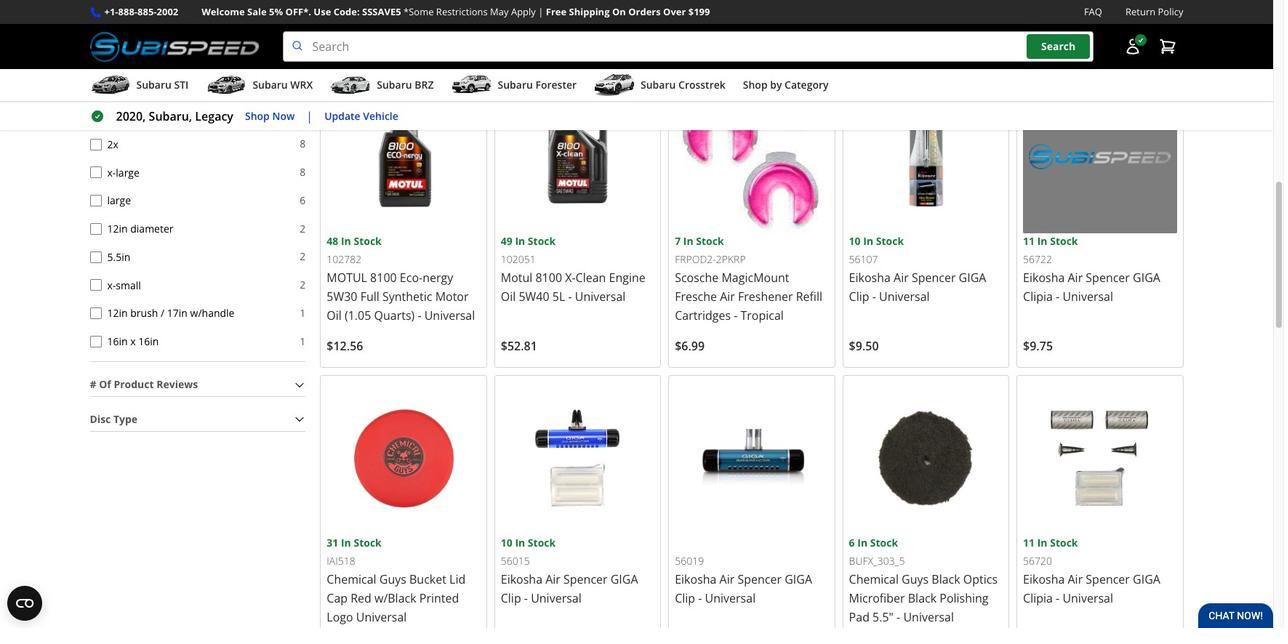 Task type: vqa. For each thing, say whether or not it's contained in the screenshot.


Task type: locate. For each thing, give the bounding box(es) containing it.
0 vertical spatial 8
[[300, 137, 306, 151]]

1 eikosha air spencer giga clipia - universal image from the top
[[1023, 80, 1177, 233]]

12in brush / 17in w/handle
[[107, 306, 234, 320]]

2 left 48
[[300, 221, 306, 235]]

x- right x-large 'button'
[[107, 166, 116, 179]]

giga inside eikosha air spencer giga clip - universal
[[785, 572, 812, 588]]

- inside 10 in stock 56107 eikosha air spencer giga clip - universal
[[872, 289, 876, 305]]

stock for 10 in stock 56015 eikosha air spencer giga clip - universal
[[528, 536, 556, 550]]

shop
[[743, 78, 768, 92], [245, 109, 270, 123]]

stock up frpod2- at the top right
[[696, 234, 724, 248]]

5 subaru from the left
[[641, 78, 676, 92]]

subaru left the crosstrek
[[641, 78, 676, 92]]

air inside the 11 in stock 56720 eikosha air spencer giga clipia - universal
[[1068, 572, 1083, 588]]

spencer inside 10 in stock 56107 eikosha air spencer giga clip - universal
[[912, 270, 956, 286]]

1 vertical spatial black
[[908, 591, 937, 607]]

+1-888-885-2002
[[104, 5, 178, 18]]

0 horizontal spatial chemical
[[327, 572, 376, 588]]

1 horizontal spatial guys
[[902, 572, 929, 588]]

1 horizontal spatial 10
[[849, 234, 861, 248]]

giga inside 10 in stock 56015 eikosha air spencer giga clip - universal
[[611, 572, 638, 588]]

1 horizontal spatial oil
[[501, 289, 516, 305]]

2 eikosha air spencer giga clipia - universal image from the top
[[1023, 382, 1177, 535]]

10 in stock 56015 eikosha air spencer giga clip - universal
[[501, 536, 638, 607]]

0 vertical spatial oil
[[501, 289, 516, 305]]

shop left "by"
[[743, 78, 768, 92]]

$6.99
[[675, 338, 705, 354]]

chemical down bufx_303_5
[[849, 572, 899, 588]]

stock up iai518
[[354, 536, 382, 550]]

air for 11 in stock 56720 eikosha air spencer giga clipia - universal
[[1068, 572, 1083, 588]]

7 in stock frpod2-2pkrp scosche magicmount fresche air freshener refill cartridges - tropical
[[675, 234, 823, 323]]

restrictions
[[436, 5, 488, 18]]

eco-
[[400, 270, 423, 286]]

black up polishing on the right bottom of the page
[[932, 572, 960, 588]]

guys down bufx_303_5
[[902, 572, 929, 588]]

x- for small
[[107, 278, 116, 292]]

in for 10 in stock 56107 eikosha air spencer giga clip - universal
[[863, 234, 873, 248]]

x- for large
[[107, 166, 116, 179]]

subaru left forester
[[498, 78, 533, 92]]

in inside 49 in stock 102051 motul 8100 x-clean engine oil 5w40 5l - universal
[[515, 234, 525, 248]]

universal inside 11 in stock 56722 eikosha air spencer giga clipia - universal
[[1063, 289, 1113, 305]]

in right the 49 on the left of page
[[515, 234, 525, 248]]

air for 11 in stock 56722 eikosha air spencer giga clipia - universal
[[1068, 270, 1083, 286]]

refill
[[796, 289, 823, 305]]

0 horizontal spatial clip
[[501, 591, 521, 607]]

2 subaru from the left
[[253, 78, 288, 92]]

2 left "102782"
[[300, 250, 306, 263]]

- inside 11 in stock 56722 eikosha air spencer giga clipia - universal
[[1056, 289, 1060, 305]]

oil inside 48 in stock 102782 motul 8100 eco-nergy 5w30 full synthetic motor oil (1.05 quarts) - universal
[[327, 307, 342, 323]]

#
[[90, 378, 96, 391]]

air inside 10 in stock 56015 eikosha air spencer giga clip - universal
[[546, 572, 561, 588]]

chemical inside 31 in stock iai518 chemical guys bucket lid cap red w/black printed logo universal
[[327, 572, 376, 588]]

2 horizontal spatial eikosha air spencer giga clip - universal image
[[849, 80, 1003, 233]]

1 horizontal spatial 16in
[[138, 335, 159, 348]]

0 vertical spatial 12in
[[107, 222, 128, 236]]

red
[[351, 591, 371, 607]]

10 inside 10 in stock 56015 eikosha air spencer giga clip - universal
[[501, 536, 512, 550]]

0 vertical spatial 1
[[300, 306, 306, 320]]

oil down the 5w30
[[327, 307, 342, 323]]

11 inside the 11 in stock 56720 eikosha air spencer giga clipia - universal
[[1023, 536, 1035, 550]]

0 horizontal spatial 16in
[[107, 335, 128, 348]]

1 horizontal spatial chemical
[[849, 572, 899, 588]]

0 vertical spatial shop
[[743, 78, 768, 92]]

1 vertical spatial large
[[107, 194, 131, 208]]

a subaru wrx thumbnail image image
[[206, 74, 247, 96]]

subaru for subaru brz
[[377, 78, 412, 92]]

universal inside eikosha air spencer giga clip - universal
[[705, 591, 756, 607]]

guys up the w/black
[[379, 572, 406, 588]]

shop now
[[245, 109, 295, 123]]

oil down "motul"
[[501, 289, 516, 305]]

large right large button
[[107, 194, 131, 208]]

open widget image
[[7, 586, 42, 621]]

in inside 11 in stock 56722 eikosha air spencer giga clipia - universal
[[1037, 234, 1048, 248]]

clipia inside the 11 in stock 56720 eikosha air spencer giga clipia - universal
[[1023, 591, 1053, 607]]

subaru for subaru sti
[[136, 78, 172, 92]]

giga inside 10 in stock 56107 eikosha air spencer giga clip - universal
[[959, 270, 986, 286]]

small right small "button"
[[107, 81, 132, 95]]

16in left the x in the bottom left of the page
[[107, 335, 128, 348]]

1 left (1.05
[[300, 306, 306, 320]]

chemical down iai518
[[327, 572, 376, 588]]

1 horizontal spatial 6
[[849, 536, 855, 550]]

eikosha air spencer giga clipia - universal image
[[1023, 80, 1177, 233], [1023, 382, 1177, 535]]

10 up 56107
[[849, 234, 861, 248]]

5l
[[553, 289, 565, 305]]

clipia for 11 in stock 56722 eikosha air spencer giga clipia - universal
[[1023, 289, 1053, 305]]

1 horizontal spatial |
[[538, 5, 543, 18]]

stock for 31 in stock iai518 chemical guys bucket lid cap red w/black printed logo universal
[[354, 536, 382, 550]]

stock inside 7 in stock frpod2-2pkrp scosche magicmount fresche air freshener refill cartridges - tropical
[[696, 234, 724, 248]]

6 inside "6 in stock bufx_303_5 chemical guys black optics microfiber black polishing pad 5.5" - universal"
[[849, 536, 855, 550]]

spencer inside the 11 in stock 56720 eikosha air spencer giga clipia - universal
[[1086, 572, 1130, 588]]

x
[[130, 335, 136, 348]]

stock for 11 in stock 56720 eikosha air spencer giga clipia - universal
[[1050, 536, 1078, 550]]

sizes button
[[90, 45, 306, 67]]

stock inside "6 in stock bufx_303_5 chemical guys black optics microfiber black polishing pad 5.5" - universal"
[[870, 536, 898, 550]]

1 guys from the left
[[379, 572, 406, 588]]

orders
[[628, 5, 661, 18]]

stock up 56015
[[528, 536, 556, 550]]

5.5"
[[873, 610, 894, 626]]

oil
[[501, 289, 516, 305], [327, 307, 342, 323]]

1 vertical spatial 6
[[849, 536, 855, 550]]

10 up 56015
[[501, 536, 512, 550]]

in right 31
[[341, 536, 351, 550]]

8100
[[370, 270, 397, 286], [536, 270, 562, 286]]

(1.05
[[345, 307, 371, 323]]

8100 inside 48 in stock 102782 motul 8100 eco-nergy 5w30 full synthetic motor oil (1.05 quarts) - universal
[[370, 270, 397, 286]]

eikosha down 56015
[[501, 572, 543, 588]]

spencer inside 11 in stock 56722 eikosha air spencer giga clipia - universal
[[1086, 270, 1130, 286]]

3 2 from the top
[[300, 278, 306, 292]]

full
[[360, 289, 379, 305]]

0 vertical spatial x-
[[107, 166, 116, 179]]

spencer inside 10 in stock 56015 eikosha air spencer giga clip - universal
[[564, 572, 608, 588]]

apply
[[511, 5, 536, 18]]

small button
[[90, 82, 101, 94]]

in for 48 in stock 102782 motul 8100 eco-nergy 5w30 full synthetic motor oil (1.05 quarts) - universal
[[341, 234, 351, 248]]

16in
[[107, 335, 128, 348], [138, 335, 159, 348]]

0 vertical spatial eikosha air spencer giga clipia - universal image
[[1023, 80, 1177, 233]]

air inside 10 in stock 56107 eikosha air spencer giga clip - universal
[[894, 270, 909, 286]]

0 vertical spatial clipia
[[1023, 289, 1053, 305]]

guys for black
[[902, 572, 929, 588]]

clip down 56019
[[675, 591, 695, 607]]

off*.
[[285, 5, 311, 18]]

stock inside 31 in stock iai518 chemical guys bucket lid cap red w/black printed logo universal
[[354, 536, 382, 550]]

1 horizontal spatial shop
[[743, 78, 768, 92]]

$18.00 link
[[1017, 0, 1184, 66]]

printed
[[419, 591, 459, 607]]

5w30
[[327, 289, 357, 305]]

$12.56
[[327, 338, 363, 354]]

stock up 56720
[[1050, 536, 1078, 550]]

16in x 16in button
[[90, 336, 101, 348]]

guys
[[379, 572, 406, 588], [902, 572, 929, 588]]

eikosha inside 10 in stock 56015 eikosha air spencer giga clip - universal
[[501, 572, 543, 588]]

48 in stock 102782 motul 8100 eco-nergy 5w30 full synthetic motor oil (1.05 quarts) - universal
[[327, 234, 475, 323]]

eikosha inside 11 in stock 56722 eikosha air spencer giga clipia - universal
[[1023, 270, 1065, 286]]

7
[[675, 234, 681, 248]]

2 horizontal spatial clip
[[849, 289, 869, 305]]

0 horizontal spatial 6
[[300, 193, 306, 207]]

+1-888-885-2002 link
[[104, 4, 178, 20]]

large
[[116, 166, 140, 179], [107, 194, 131, 208]]

in inside 48 in stock 102782 motul 8100 eco-nergy 5w30 full synthetic motor oil (1.05 quarts) - universal
[[341, 234, 351, 248]]

stock up bufx_303_5
[[870, 536, 898, 550]]

oil inside 49 in stock 102051 motul 8100 x-clean engine oil 5w40 5l - universal
[[501, 289, 516, 305]]

motul
[[327, 270, 367, 286]]

clip inside eikosha air spencer giga clip - universal
[[675, 591, 695, 607]]

*some
[[404, 5, 434, 18]]

0 vertical spatial 2
[[300, 221, 306, 235]]

eikosha for 11 in stock 56722 eikosha air spencer giga clipia - universal
[[1023, 270, 1065, 286]]

12in
[[107, 222, 128, 236], [107, 306, 128, 320]]

stock for 48 in stock 102782 motul 8100 eco-nergy 5w30 full synthetic motor oil (1.05 quarts) - universal
[[354, 234, 382, 248]]

universal inside 10 in stock 56015 eikosha air spencer giga clip - universal
[[531, 591, 582, 607]]

12in right 12in diameter button
[[107, 222, 128, 236]]

chemical
[[327, 572, 376, 588], [849, 572, 899, 588]]

a subaru crosstrek thumbnail image image
[[594, 74, 635, 96]]

clip for 10 in stock 56107 eikosha air spencer giga clip - universal
[[849, 289, 869, 305]]

1 vertical spatial 10
[[501, 536, 512, 550]]

iai518
[[327, 554, 355, 568]]

spencer for 10 in stock 56015 eikosha air spencer giga clip - universal
[[564, 572, 608, 588]]

5w40
[[519, 289, 550, 305]]

universal
[[575, 289, 626, 305], [879, 289, 930, 305], [1063, 289, 1113, 305], [424, 307, 475, 323], [531, 591, 582, 607], [705, 591, 756, 607], [1063, 591, 1113, 607], [356, 610, 407, 626], [903, 610, 954, 626]]

2 x- from the top
[[107, 278, 116, 292]]

1 11 from the top
[[1023, 234, 1035, 248]]

faq
[[1084, 5, 1102, 18]]

in up bufx_303_5
[[858, 536, 868, 550]]

shop inside "dropdown button"
[[743, 78, 768, 92]]

1 vertical spatial small
[[116, 278, 141, 292]]

stock inside the 11 in stock 56720 eikosha air spencer giga clipia - universal
[[1050, 536, 1078, 550]]

49
[[501, 234, 512, 248]]

large down 2x
[[116, 166, 140, 179]]

3 subaru from the left
[[377, 78, 412, 92]]

0 horizontal spatial oil
[[327, 307, 342, 323]]

2 left the 5w30
[[300, 278, 306, 292]]

air
[[894, 270, 909, 286], [1068, 270, 1083, 286], [720, 289, 735, 305], [546, 572, 561, 588], [720, 572, 735, 588], [1068, 572, 1083, 588]]

may
[[490, 5, 509, 18]]

stock for 49 in stock 102051 motul 8100 x-clean engine oil 5w40 5l - universal
[[528, 234, 556, 248]]

in for 31 in stock iai518 chemical guys bucket lid cap red w/black printed logo universal
[[341, 536, 351, 550]]

chemical inside "6 in stock bufx_303_5 chemical guys black optics microfiber black polishing pad 5.5" - universal"
[[849, 572, 899, 588]]

guys inside "6 in stock bufx_303_5 chemical guys black optics microfiber black polishing pad 5.5" - universal"
[[902, 572, 929, 588]]

2 11 from the top
[[1023, 536, 1035, 550]]

eikosha down 56722
[[1023, 270, 1065, 286]]

scosche
[[675, 270, 719, 286]]

subispeed logo image
[[90, 31, 259, 62]]

eikosha inside the 11 in stock 56720 eikosha air spencer giga clipia - universal
[[1023, 572, 1065, 588]]

8100 for synthetic
[[370, 270, 397, 286]]

$9.75
[[1023, 338, 1053, 354]]

1 vertical spatial clipia
[[1023, 591, 1053, 607]]

chemical for microfiber
[[849, 572, 899, 588]]

medium button
[[90, 110, 101, 122]]

5.5in button
[[90, 251, 101, 263]]

frpod2-
[[675, 252, 716, 266]]

1 left $12.56
[[300, 334, 306, 348]]

chemical guys bucket lid cap red w/black printed logo universal image
[[327, 382, 480, 535]]

spencer
[[912, 270, 956, 286], [1086, 270, 1130, 286], [564, 572, 608, 588], [738, 572, 782, 588], [1086, 572, 1130, 588]]

eikosha inside 10 in stock 56107 eikosha air spencer giga clip - universal
[[849, 270, 891, 286]]

subaru,
[[149, 108, 192, 124]]

in up 56720
[[1037, 536, 1048, 550]]

1 2 from the top
[[300, 221, 306, 235]]

a subaru forester thumbnail image image
[[451, 74, 492, 96]]

stock for 7 in stock frpod2-2pkrp scosche magicmount fresche air freshener refill cartridges - tropical
[[696, 234, 724, 248]]

2 clipia from the top
[[1023, 591, 1053, 607]]

2 guys from the left
[[902, 572, 929, 588]]

synthetic
[[382, 289, 432, 305]]

on
[[612, 5, 626, 18]]

1 vertical spatial 11
[[1023, 536, 1035, 550]]

giga for 11 in stock 56720 eikosha air spencer giga clipia - universal
[[1133, 572, 1161, 588]]

$199
[[688, 5, 710, 18]]

motor
[[435, 289, 469, 305]]

clipia down 56722
[[1023, 289, 1053, 305]]

in inside 31 in stock iai518 chemical guys bucket lid cap red w/black printed logo universal
[[341, 536, 351, 550]]

guys inside 31 in stock iai518 chemical guys bucket lid cap red w/black printed logo universal
[[379, 572, 406, 588]]

stock inside 10 in stock 56107 eikosha air spencer giga clip - universal
[[876, 234, 904, 248]]

10 inside 10 in stock 56107 eikosha air spencer giga clip - universal
[[849, 234, 861, 248]]

subaru left brz at the top left of page
[[377, 78, 412, 92]]

0 horizontal spatial shop
[[245, 109, 270, 123]]

0 horizontal spatial 8100
[[370, 270, 397, 286]]

over
[[663, 5, 686, 18]]

subaru inside "dropdown button"
[[641, 78, 676, 92]]

2 8 from the top
[[300, 165, 306, 179]]

8100 up full
[[370, 270, 397, 286]]

1 horizontal spatial 8100
[[536, 270, 562, 286]]

small down 5.5in
[[116, 278, 141, 292]]

1 vertical spatial 8
[[300, 165, 306, 179]]

logo
[[327, 610, 353, 626]]

clip inside 10 in stock 56015 eikosha air spencer giga clip - universal
[[501, 591, 521, 607]]

11
[[1023, 234, 1035, 248], [1023, 536, 1035, 550]]

2 chemical from the left
[[849, 572, 899, 588]]

0 vertical spatial 6
[[300, 193, 306, 207]]

1 vertical spatial 12in
[[107, 306, 128, 320]]

search input field
[[283, 31, 1093, 62]]

11 up 56722
[[1023, 234, 1035, 248]]

1 8100 from the left
[[370, 270, 397, 286]]

| left free
[[538, 5, 543, 18]]

16in x 16in
[[107, 335, 159, 348]]

8100 up "5l"
[[536, 270, 562, 286]]

in for 7 in stock frpod2-2pkrp scosche magicmount fresche air freshener refill cartridges - tropical
[[683, 234, 694, 248]]

0 vertical spatial large
[[116, 166, 140, 179]]

clip down 56107
[[849, 289, 869, 305]]

2002
[[157, 5, 178, 18]]

1 clipia from the top
[[1023, 289, 1053, 305]]

0 horizontal spatial |
[[306, 108, 313, 124]]

air inside 7 in stock frpod2-2pkrp scosche magicmount fresche air freshener refill cartridges - tropical
[[720, 289, 735, 305]]

eikosha air spencer giga clip - universal image for 10 in stock 56107 eikosha air spencer giga clip - universal
[[849, 80, 1003, 233]]

eikosha air spencer giga clipia - universal image for 11 in stock 56720 eikosha air spencer giga clipia - universal
[[1023, 382, 1177, 535]]

eikosha down 56107
[[849, 270, 891, 286]]

stock up 56107
[[876, 234, 904, 248]]

stock up 102051 in the top of the page
[[528, 234, 556, 248]]

- inside 48 in stock 102782 motul 8100 eco-nergy 5w30 full synthetic motor oil (1.05 quarts) - universal
[[418, 307, 421, 323]]

brush
[[130, 306, 158, 320]]

eikosha down 56720
[[1023, 572, 1065, 588]]

12in right 12in brush / 17in w/handle button
[[107, 306, 128, 320]]

in right 48
[[341, 234, 351, 248]]

6 for 6
[[300, 193, 306, 207]]

clip for 10 in stock 56015 eikosha air spencer giga clip - universal
[[501, 591, 521, 607]]

subaru inside dropdown button
[[253, 78, 288, 92]]

2 8100 from the left
[[536, 270, 562, 286]]

in right 7
[[683, 234, 694, 248]]

2 12in from the top
[[107, 306, 128, 320]]

0 vertical spatial 11
[[1023, 234, 1035, 248]]

stock inside 48 in stock 102782 motul 8100 eco-nergy 5w30 full synthetic motor oil (1.05 quarts) - universal
[[354, 234, 382, 248]]

clip inside 10 in stock 56107 eikosha air spencer giga clip - universal
[[849, 289, 869, 305]]

stock up "102782"
[[354, 234, 382, 248]]

1
[[300, 306, 306, 320], [300, 334, 306, 348]]

in up 56015
[[515, 536, 525, 550]]

1 subaru from the left
[[136, 78, 172, 92]]

giga inside 11 in stock 56722 eikosha air spencer giga clipia - universal
[[1133, 270, 1161, 286]]

motul 8100 eco-nergy 5w30 full synthetic motor oil (1.05 quarts) - universal image
[[327, 80, 480, 233]]

11 inside 11 in stock 56722 eikosha air spencer giga clipia - universal
[[1023, 234, 1035, 248]]

0 horizontal spatial eikosha air spencer giga clip - universal image
[[501, 382, 655, 535]]

12in for 12in diameter
[[107, 222, 128, 236]]

clipia down 56720
[[1023, 591, 1053, 607]]

x- right the x-small button
[[107, 278, 116, 292]]

1 8 from the top
[[300, 137, 306, 151]]

2 vertical spatial 2
[[300, 278, 306, 292]]

subaru crosstrek button
[[594, 72, 726, 101]]

giga inside the 11 in stock 56720 eikosha air spencer giga clipia - universal
[[1133, 572, 1161, 588]]

1 16in from the left
[[107, 335, 128, 348]]

2 1 from the top
[[300, 334, 306, 348]]

1 vertical spatial oil
[[327, 307, 342, 323]]

11 for 11 in stock 56722 eikosha air spencer giga clipia - universal
[[1023, 234, 1035, 248]]

2
[[300, 221, 306, 235], [300, 250, 306, 263], [300, 278, 306, 292]]

product
[[114, 378, 154, 391]]

clipia inside 11 in stock 56722 eikosha air spencer giga clipia - universal
[[1023, 289, 1053, 305]]

0 horizontal spatial guys
[[379, 572, 406, 588]]

0 vertical spatial 10
[[849, 234, 861, 248]]

policy
[[1158, 5, 1184, 18]]

in inside 10 in stock 56015 eikosha air spencer giga clip - universal
[[515, 536, 525, 550]]

shop left now
[[245, 109, 270, 123]]

subaru left the 24
[[253, 78, 288, 92]]

1 12in from the top
[[107, 222, 128, 236]]

stock inside 49 in stock 102051 motul 8100 x-clean engine oil 5w40 5l - universal
[[528, 234, 556, 248]]

black left polishing on the right bottom of the page
[[908, 591, 937, 607]]

in inside 10 in stock 56107 eikosha air spencer giga clip - universal
[[863, 234, 873, 248]]

subaru inside dropdown button
[[377, 78, 412, 92]]

in inside "6 in stock bufx_303_5 chemical guys black optics microfiber black polishing pad 5.5" - universal"
[[858, 536, 868, 550]]

free
[[546, 5, 567, 18]]

giga for 10 in stock 56015 eikosha air spencer giga clip - universal
[[611, 572, 638, 588]]

1 vertical spatial 1
[[300, 334, 306, 348]]

16in right the x in the bottom left of the page
[[138, 335, 159, 348]]

spencer for 10 in stock 56107 eikosha air spencer giga clip - universal
[[912, 270, 956, 286]]

air inside 11 in stock 56722 eikosha air spencer giga clipia - universal
[[1068, 270, 1083, 286]]

x-large
[[107, 166, 140, 179]]

in inside 7 in stock frpod2-2pkrp scosche magicmount fresche air freshener refill cartridges - tropical
[[683, 234, 694, 248]]

stock inside 11 in stock 56722 eikosha air spencer giga clipia - universal
[[1050, 234, 1078, 248]]

scosche magicmount fresche air freshener refill cartridges - tropical image
[[675, 80, 829, 233]]

1 vertical spatial shop
[[245, 109, 270, 123]]

guys for bucket
[[379, 572, 406, 588]]

in up 56107
[[863, 234, 873, 248]]

| right the 12
[[306, 108, 313, 124]]

4 subaru from the left
[[498, 78, 533, 92]]

subaru left sti in the left top of the page
[[136, 78, 172, 92]]

stock inside 10 in stock 56015 eikosha air spencer giga clip - universal
[[528, 536, 556, 550]]

$9.50
[[849, 338, 879, 354]]

clipia for 11 in stock 56720 eikosha air spencer giga clipia - universal
[[1023, 591, 1053, 607]]

0 horizontal spatial 10
[[501, 536, 512, 550]]

eikosha air spencer giga clip - universal image
[[849, 80, 1003, 233], [501, 382, 655, 535], [675, 382, 829, 535]]

stock up 56722
[[1050, 234, 1078, 248]]

+1-
[[104, 5, 118, 18]]

eikosha down 56019
[[675, 572, 717, 588]]

48
[[327, 234, 338, 248]]

clip down 56015
[[501, 591, 521, 607]]

in inside the 11 in stock 56720 eikosha air spencer giga clipia - universal
[[1037, 536, 1048, 550]]

1 vertical spatial |
[[306, 108, 313, 124]]

shop for shop by category
[[743, 78, 768, 92]]

stock for 11 in stock 56722 eikosha air spencer giga clipia - universal
[[1050, 234, 1078, 248]]

10 for 10 in stock 56107 eikosha air spencer giga clip - universal
[[849, 234, 861, 248]]

11 up 56720
[[1023, 536, 1035, 550]]

1 vertical spatial 2
[[300, 250, 306, 263]]

sssave5
[[362, 5, 401, 18]]

11 in stock 56720 eikosha air spencer giga clipia - universal
[[1023, 536, 1161, 607]]

1 vertical spatial eikosha air spencer giga clipia - universal image
[[1023, 382, 1177, 535]]

1 x- from the top
[[107, 166, 116, 179]]

1 chemical from the left
[[327, 572, 376, 588]]

1 horizontal spatial clip
[[675, 591, 695, 607]]

1 1 from the top
[[300, 306, 306, 320]]

in up 56722
[[1037, 234, 1048, 248]]

eikosha air spencer giga clipia - universal image for 11 in stock 56722 eikosha air spencer giga clipia - universal
[[1023, 80, 1177, 233]]

8100 inside 49 in stock 102051 motul 8100 x-clean engine oil 5w40 5l - universal
[[536, 270, 562, 286]]

1 vertical spatial x-
[[107, 278, 116, 292]]



Task type: describe. For each thing, give the bounding box(es) containing it.
sale
[[247, 5, 267, 18]]

*some restrictions may apply | free shipping on orders over $199
[[404, 5, 710, 18]]

eikosha for 11 in stock 56720 eikosha air spencer giga clipia - universal
[[1023, 572, 1065, 588]]

56107
[[849, 252, 878, 266]]

# of product reviews button
[[90, 374, 306, 396]]

2 2 from the top
[[300, 250, 306, 263]]

magicmount
[[722, 270, 789, 286]]

diameter
[[130, 222, 173, 236]]

102051
[[501, 252, 536, 266]]

0 vertical spatial black
[[932, 572, 960, 588]]

subaru brz button
[[330, 72, 434, 101]]

subaru forester button
[[451, 72, 577, 101]]

2 for small
[[300, 278, 306, 292]]

fresche
[[675, 289, 717, 305]]

return policy
[[1126, 5, 1184, 18]]

2020, subaru, legacy
[[116, 108, 233, 124]]

disc
[[90, 412, 111, 426]]

x-
[[565, 270, 576, 286]]

subaru brz
[[377, 78, 434, 92]]

eikosha for 10 in stock 56107 eikosha air spencer giga clip - universal
[[849, 270, 891, 286]]

10 in stock 56107 eikosha air spencer giga clip - universal
[[849, 234, 986, 305]]

- inside 10 in stock 56015 eikosha air spencer giga clip - universal
[[524, 591, 528, 607]]

bufx_303_5
[[849, 554, 905, 568]]

stock for 6 in stock bufx_303_5 chemical guys black optics microfiber black polishing pad 5.5" - universal
[[870, 536, 898, 550]]

- inside the 11 in stock 56720 eikosha air spencer giga clipia - universal
[[1056, 591, 1060, 607]]

forester
[[536, 78, 577, 92]]

nergy
[[423, 270, 453, 286]]

0 vertical spatial small
[[107, 81, 132, 95]]

2x button
[[90, 139, 101, 150]]

by
[[770, 78, 782, 92]]

11 for 11 in stock 56720 eikosha air spencer giga clipia - universal
[[1023, 536, 1035, 550]]

2 16in from the left
[[138, 335, 159, 348]]

$52.81
[[501, 338, 537, 354]]

search
[[1041, 40, 1076, 53]]

button image
[[1124, 38, 1141, 55]]

12in diameter
[[107, 222, 173, 236]]

now
[[272, 109, 295, 123]]

17in
[[167, 306, 188, 320]]

56722
[[1023, 252, 1052, 266]]

of
[[99, 378, 111, 391]]

disc type
[[90, 412, 138, 426]]

giga for 10 in stock 56107 eikosha air spencer giga clip - universal
[[959, 270, 986, 286]]

- inside "6 in stock bufx_303_5 chemical guys black optics microfiber black polishing pad 5.5" - universal"
[[897, 610, 900, 626]]

welcome
[[202, 5, 245, 18]]

a subaru brz thumbnail image image
[[330, 74, 371, 96]]

a subaru sti thumbnail image image
[[90, 74, 131, 96]]

10 for 10 in stock 56015 eikosha air spencer giga clip - universal
[[501, 536, 512, 550]]

8 for 2x
[[300, 137, 306, 151]]

subaru sti
[[136, 78, 189, 92]]

update
[[324, 109, 360, 123]]

large button
[[90, 195, 101, 207]]

stock for 10 in stock 56107 eikosha air spencer giga clip - universal
[[876, 234, 904, 248]]

spencer for 11 in stock 56722 eikosha air spencer giga clipia - universal
[[1086, 270, 1130, 286]]

subaru for subaru wrx
[[253, 78, 288, 92]]

eikosha for 10 in stock 56015 eikosha air spencer giga clip - universal
[[501, 572, 543, 588]]

# of product reviews
[[90, 378, 198, 391]]

eikosha inside eikosha air spencer giga clip - universal
[[675, 572, 717, 588]]

motul 8100 x-clean engine oil 5w40 5l - universal image
[[501, 80, 655, 233]]

universal inside "6 in stock bufx_303_5 chemical guys black optics microfiber black polishing pad 5.5" - universal"
[[903, 610, 954, 626]]

giga for 11 in stock 56722 eikosha air spencer giga clipia - universal
[[1133, 270, 1161, 286]]

category
[[785, 78, 829, 92]]

subaru wrx
[[253, 78, 313, 92]]

search button
[[1027, 34, 1090, 59]]

engine
[[609, 270, 646, 286]]

wrx
[[290, 78, 313, 92]]

bucket
[[409, 572, 446, 588]]

56720
[[1023, 554, 1052, 568]]

in for 10 in stock 56015 eikosha air spencer giga clip - universal
[[515, 536, 525, 550]]

eikosha air spencer giga clip - universal
[[675, 572, 812, 607]]

subaru for subaru forester
[[498, 78, 533, 92]]

49 in stock 102051 motul 8100 x-clean engine oil 5w40 5l - universal
[[501, 234, 646, 305]]

vehicle
[[363, 109, 398, 123]]

- inside 49 in stock 102051 motul 8100 x-clean engine oil 5w40 5l - universal
[[568, 289, 572, 305]]

in for 11 in stock 56722 eikosha air spencer giga clipia - universal
[[1037, 234, 1048, 248]]

11 in stock 56722 eikosha air spencer giga clipia - universal
[[1023, 234, 1161, 305]]

air for 10 in stock 56107 eikosha air spencer giga clip - universal
[[894, 270, 909, 286]]

shop by category
[[743, 78, 829, 92]]

freshener
[[738, 289, 793, 305]]

sti
[[174, 78, 189, 92]]

1 for 16in x 16in
[[300, 334, 306, 348]]

12in for 12in brush / 17in w/handle
[[107, 306, 128, 320]]

12
[[294, 109, 306, 123]]

code:
[[334, 5, 360, 18]]

x-small button
[[90, 280, 101, 291]]

in for 11 in stock 56720 eikosha air spencer giga clipia - universal
[[1037, 536, 1048, 550]]

- inside 7 in stock frpod2-2pkrp scosche magicmount fresche air freshener refill cartridges - tropical
[[734, 307, 738, 323]]

8 for x-large
[[300, 165, 306, 179]]

2 for diameter
[[300, 221, 306, 235]]

shop for shop now
[[245, 109, 270, 123]]

x-small
[[107, 278, 141, 292]]

sizes
[[90, 49, 115, 63]]

in for 6 in stock bufx_303_5 chemical guys black optics microfiber black polishing pad 5.5" - universal
[[858, 536, 868, 550]]

subaru for subaru crosstrek
[[641, 78, 676, 92]]

universal inside the 11 in stock 56720 eikosha air spencer giga clipia - universal
[[1063, 591, 1113, 607]]

microfiber
[[849, 591, 905, 607]]

faq link
[[1084, 4, 1102, 20]]

in for 49 in stock 102051 motul 8100 x-clean engine oil 5w40 5l - universal
[[515, 234, 525, 248]]

air for 10 in stock 56015 eikosha air spencer giga clip - universal
[[546, 572, 561, 588]]

12in brush / 17in w/handle button
[[90, 308, 101, 319]]

subaru forester
[[498, 78, 577, 92]]

12in diameter button
[[90, 223, 101, 235]]

shipping
[[569, 5, 610, 18]]

1 for 12in brush / 17in w/handle
[[300, 306, 306, 320]]

tropical
[[741, 307, 784, 323]]

optics
[[963, 572, 998, 588]]

type
[[113, 412, 138, 426]]

lid
[[449, 572, 466, 588]]

universal inside 49 in stock 102051 motul 8100 x-clean engine oil 5w40 5l - universal
[[575, 289, 626, 305]]

return policy link
[[1126, 4, 1184, 20]]

chemical guys black optics microfiber black polishing pad 5.5" - universal image
[[849, 382, 1003, 535]]

update vehicle
[[324, 109, 398, 123]]

legacy
[[195, 108, 233, 124]]

x-large button
[[90, 167, 101, 178]]

universal inside 10 in stock 56107 eikosha air spencer giga clip - universal
[[879, 289, 930, 305]]

- inside eikosha air spencer giga clip - universal
[[698, 591, 702, 607]]

subaru crosstrek
[[641, 78, 726, 92]]

universal inside 48 in stock 102782 motul 8100 eco-nergy 5w30 full synthetic motor oil (1.05 quarts) - universal
[[424, 307, 475, 323]]

polishing
[[940, 591, 989, 607]]

motul
[[501, 270, 533, 286]]

spencer inside eikosha air spencer giga clip - universal
[[738, 572, 782, 588]]

universal inside 31 in stock iai518 chemical guys bucket lid cap red w/black printed logo universal
[[356, 610, 407, 626]]

$18.00
[[1023, 36, 1060, 52]]

chemical for cap
[[327, 572, 376, 588]]

885-
[[137, 5, 157, 18]]

w/handle
[[190, 306, 234, 320]]

1 horizontal spatial eikosha air spencer giga clip - universal image
[[675, 382, 829, 535]]

6 in stock bufx_303_5 chemical guys black optics microfiber black polishing pad 5.5" - universal
[[849, 536, 998, 626]]

shop by category button
[[743, 72, 829, 101]]

pad
[[849, 610, 870, 626]]

5%
[[269, 5, 283, 18]]

clean
[[576, 270, 606, 286]]

update vehicle button
[[324, 108, 398, 125]]

eikosha air spencer giga clip - universal image for 10 in stock 56015 eikosha air spencer giga clip - universal
[[501, 382, 655, 535]]

air inside eikosha air spencer giga clip - universal
[[720, 572, 735, 588]]

8100 for 5w40
[[536, 270, 562, 286]]

reviews
[[156, 378, 198, 391]]

6 for 6 in stock bufx_303_5 chemical guys black optics microfiber black polishing pad 5.5" - universal
[[849, 536, 855, 550]]

cartridges
[[675, 307, 731, 323]]

spencer for 11 in stock 56720 eikosha air spencer giga clipia - universal
[[1086, 572, 1130, 588]]

24
[[294, 81, 306, 94]]

0 vertical spatial |
[[538, 5, 543, 18]]

2020,
[[116, 108, 146, 124]]

medium
[[107, 109, 147, 123]]

use
[[314, 5, 331, 18]]



